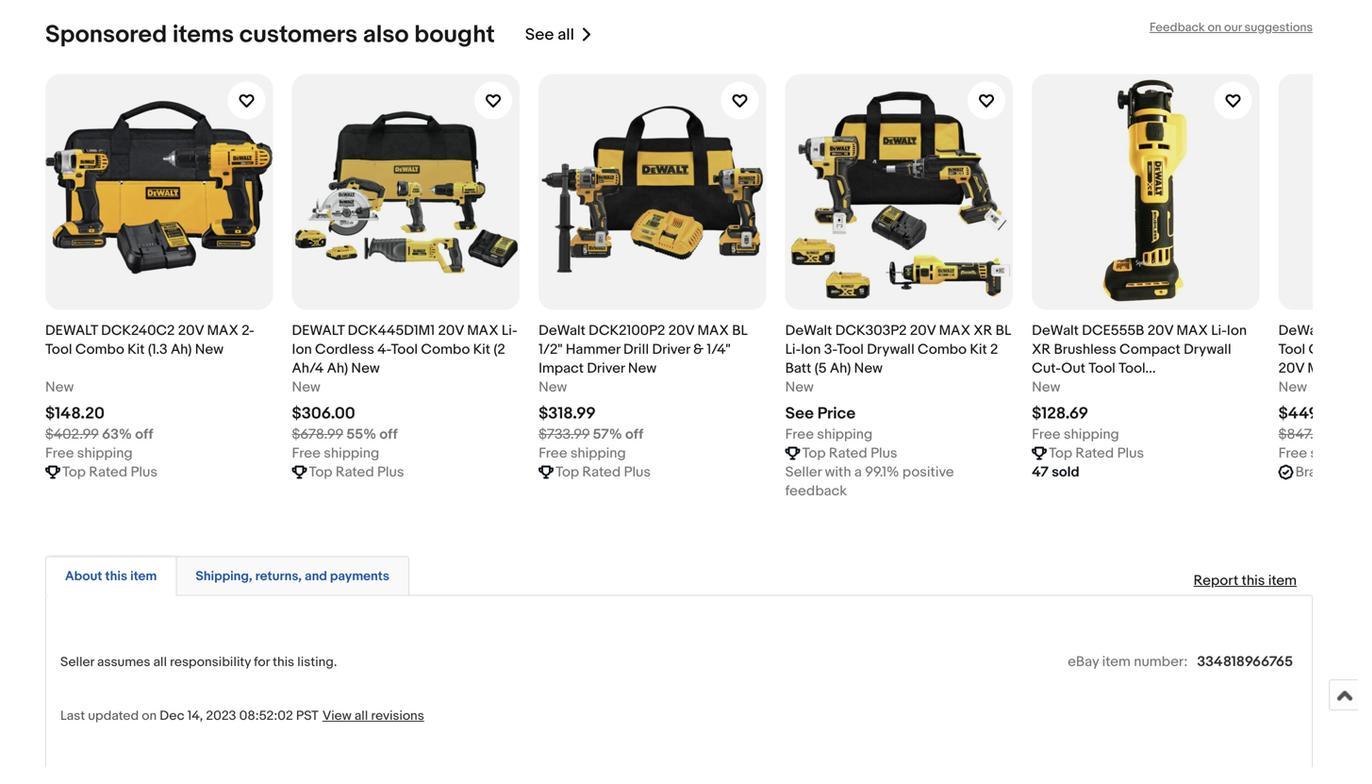 Task type: vqa. For each thing, say whether or not it's contained in the screenshot.


Task type: locate. For each thing, give the bounding box(es) containing it.
previous price $402.99 63% off text field
[[45, 425, 153, 444]]

2 dewalt from the left
[[786, 322, 833, 339]]

0 vertical spatial xr
[[974, 322, 993, 339]]

off right 57%
[[626, 426, 644, 443]]

1 dewalt from the left
[[539, 322, 586, 339]]

new inside dewalt dck new $449.00 $847.00 free shipping
[[1279, 379, 1308, 396]]

drywall down dck303p2
[[867, 341, 915, 358]]

max inside dewalt dck2100p2 20v max bl 1/2" hammer drill driver & 1/4" impact driver new new $318.99 $733.99 57% off free shipping
[[698, 322, 729, 339]]

Free shipping text field
[[1032, 425, 1120, 444], [45, 444, 133, 463], [292, 444, 379, 463], [539, 444, 626, 463]]

1 vertical spatial see
[[786, 404, 814, 423]]

free down $402.99
[[45, 445, 74, 462]]

shipping inside dewalt dck445d1m1 20v max li- ion cordless 4-tool combo kit (2 ah/4 ah) new new $306.00 $678.99 55% off free shipping
[[324, 445, 379, 462]]

dewalt
[[45, 322, 98, 339], [292, 322, 345, 339]]

on left dec
[[142, 708, 157, 724]]

20v inside dewalt dck445d1m1 20v max li- ion cordless 4-tool combo kit (2 ah/4 ah) new new $306.00 $678.99 55% off free shipping
[[438, 322, 464, 339]]

free shipping text field down $733.99 on the left bottom
[[539, 444, 626, 463]]

1 horizontal spatial seller
[[786, 464, 822, 481]]

this
[[105, 568, 127, 584], [1242, 572, 1266, 589], [273, 654, 294, 670]]

rated down 55%
[[336, 464, 374, 481]]

Top Rated Plus text field
[[62, 463, 158, 481], [309, 463, 404, 481]]

see all link
[[525, 20, 593, 49]]

1 new text field from the left
[[45, 378, 74, 397]]

1 horizontal spatial ion
[[801, 341, 821, 358]]

driver down hammer at the left of the page
[[587, 360, 625, 377]]

max right dck303p2
[[939, 322, 971, 339]]

impact
[[539, 360, 584, 377]]

(2
[[494, 341, 505, 358]]

20v up compact
[[1148, 322, 1174, 339]]

free inside dewalt dce555b 20v max li-ion xr brushless compact drywall cut-out tool tool... new $128.69 free shipping
[[1032, 426, 1061, 443]]

0 horizontal spatial ion
[[292, 341, 312, 358]]

0 horizontal spatial see
[[525, 25, 554, 45]]

ah)
[[171, 341, 192, 358], [327, 360, 348, 377], [830, 360, 851, 377]]

li- for $306.00
[[502, 322, 518, 339]]

1 horizontal spatial xr
[[1032, 341, 1051, 358]]

payments
[[330, 568, 390, 584]]

dewalt inside dewalt dce555b 20v max li-ion xr brushless compact drywall cut-out tool tool... new $128.69 free shipping
[[1032, 322, 1079, 339]]

20v for new
[[438, 322, 464, 339]]

dewalt
[[539, 322, 586, 339], [786, 322, 833, 339], [1032, 322, 1079, 339], [1279, 322, 1326, 339]]

on
[[1208, 20, 1222, 35], [142, 708, 157, 724]]

new down batt
[[786, 379, 814, 396]]

free shipping text field down $678.99 in the bottom of the page
[[292, 444, 379, 463]]

shipping down previous price $733.99 57% off text box
[[571, 445, 626, 462]]

and
[[305, 568, 327, 584]]

0 horizontal spatial kit
[[128, 341, 145, 358]]

3 max from the left
[[698, 322, 729, 339]]

kit left the (2
[[473, 341, 491, 358]]

free down $128.69 text box
[[1032, 426, 1061, 443]]

3 kit from the left
[[970, 341, 988, 358]]

2 bl from the left
[[996, 322, 1012, 339]]

new text field down cut-
[[1032, 378, 1061, 397]]

2 max from the left
[[467, 322, 499, 339]]

drill
[[624, 341, 649, 358]]

top rated plus down 57%
[[556, 464, 651, 481]]

dewalt up the cordless
[[292, 322, 345, 339]]

New text field
[[292, 378, 321, 397], [539, 378, 567, 397], [1032, 378, 1061, 397], [1279, 378, 1308, 397]]

previous price $678.99 55% off text field
[[292, 425, 398, 444]]

0 horizontal spatial new text field
[[45, 378, 74, 397]]

Free shipping text field
[[786, 425, 873, 444], [1279, 444, 1359, 463]]

driver
[[652, 341, 690, 358], [587, 360, 625, 377]]

item right ebay
[[1103, 653, 1131, 670]]

dewalt for $128.69
[[1032, 322, 1079, 339]]

max up compact
[[1177, 322, 1209, 339]]

1 horizontal spatial bl
[[996, 322, 1012, 339]]

3 dewalt from the left
[[1032, 322, 1079, 339]]

combo down dck240c2
[[75, 341, 124, 358]]

0 horizontal spatial free shipping text field
[[786, 425, 873, 444]]

20v right dck240c2
[[178, 322, 204, 339]]

on left our
[[1208, 20, 1222, 35]]

tool...
[[1119, 360, 1156, 377]]

55%
[[347, 426, 377, 443]]

dewalt up the 1/2" at top left
[[539, 322, 586, 339]]

3 new text field from the left
[[1032, 378, 1061, 397]]

li-
[[502, 322, 518, 339], [1212, 322, 1227, 339], [786, 341, 801, 358]]

li- inside dewalt dce555b 20v max li-ion xr brushless compact drywall cut-out tool tool... new $128.69 free shipping
[[1212, 322, 1227, 339]]

about this item
[[65, 568, 157, 584]]

free inside new $148.20 $402.99 63% off free shipping
[[45, 445, 74, 462]]

plus down previous price $678.99 55% off text box
[[377, 464, 404, 481]]

combo inside dewalt dck303p2 20v max xr bl li-ion 3-tool drywall combo kit 2 batt (5 ah) new new see price free shipping
[[918, 341, 967, 358]]

top rated plus for $148.20
[[62, 464, 158, 481]]

xr inside dewalt dce555b 20v max li-ion xr brushless compact drywall cut-out tool tool... new $128.69 free shipping
[[1032, 341, 1051, 358]]

1 horizontal spatial top rated plus text field
[[309, 463, 404, 481]]

top rated plus text field for $148.20
[[62, 463, 158, 481]]

Top Rated Plus text field
[[803, 444, 898, 463], [1049, 444, 1145, 463], [556, 463, 651, 481]]

1 horizontal spatial off
[[380, 426, 398, 443]]

free shipping text field up brand at bottom right
[[1279, 444, 1359, 463]]

0 horizontal spatial top rated plus text field
[[62, 463, 158, 481]]

top rated plus up sold
[[1049, 445, 1145, 462]]

off inside dewalt dck445d1m1 20v max li- ion cordless 4-tool combo kit (2 ah/4 ah) new new $306.00 $678.99 55% off free shipping
[[380, 426, 398, 443]]

20v up &
[[669, 322, 695, 339]]

new text field for $318.99
[[539, 378, 567, 397]]

new text field up $148.20 text field at the left bottom of the page
[[45, 378, 74, 397]]

2 new text field from the left
[[786, 378, 814, 397]]

20v right dck445d1m1
[[438, 322, 464, 339]]

Brand Aut text field
[[1296, 463, 1359, 481]]

14,
[[188, 708, 203, 724]]

new right (1.3
[[195, 341, 224, 358]]

top up 47 sold
[[1049, 445, 1073, 462]]

99.1%
[[865, 464, 900, 481]]

20v inside dewalt dck303p2 20v max xr bl li-ion 3-tool drywall combo kit 2 batt (5 ah) new new see price free shipping
[[910, 322, 936, 339]]

0 horizontal spatial ah)
[[171, 341, 192, 358]]

plus down 63%
[[131, 464, 158, 481]]

off right 63%
[[135, 426, 153, 443]]

0 vertical spatial on
[[1208, 20, 1222, 35]]

seller up feedback
[[786, 464, 822, 481]]

1 top rated plus text field from the left
[[62, 463, 158, 481]]

ah) inside dewalt dck303p2 20v max xr bl li-ion 3-tool drywall combo kit 2 batt (5 ah) new new see price free shipping
[[830, 360, 851, 377]]

plus for $148.20
[[131, 464, 158, 481]]

max inside dewalt dck303p2 20v max xr bl li-ion 3-tool drywall combo kit 2 batt (5 ah) new new see price free shipping
[[939, 322, 971, 339]]

max inside dewalt dck445d1m1 20v max li- ion cordless 4-tool combo kit (2 ah/4 ah) new new $306.00 $678.99 55% off free shipping
[[467, 322, 499, 339]]

free shipping text field down $128.69 text box
[[1032, 425, 1120, 444]]

2
[[991, 341, 999, 358]]

this for about
[[105, 568, 127, 584]]

0 horizontal spatial driver
[[587, 360, 625, 377]]

dewalt up the 3-
[[786, 322, 833, 339]]

drywall right compact
[[1184, 341, 1232, 358]]

3 combo from the left
[[918, 341, 967, 358]]

all
[[558, 25, 575, 45], [153, 654, 167, 670], [355, 708, 368, 724]]

revisions
[[371, 708, 424, 724]]

dewalt inside dewalt dck303p2 20v max xr bl li-ion 3-tool drywall combo kit 2 batt (5 ah) new new see price free shipping
[[786, 322, 833, 339]]

new down impact
[[539, 379, 567, 396]]

2 vertical spatial all
[[355, 708, 368, 724]]

2 horizontal spatial this
[[1242, 572, 1266, 589]]

xr
[[974, 322, 993, 339], [1032, 341, 1051, 358]]

2 horizontal spatial li-
[[1212, 322, 1227, 339]]

tool down dck445d1m1
[[391, 341, 418, 358]]

1 horizontal spatial li-
[[786, 341, 801, 358]]

brand aut
[[1296, 464, 1359, 481]]

tool down dck303p2
[[837, 341, 864, 358]]

2 drywall from the left
[[1184, 341, 1232, 358]]

report this item link
[[1185, 563, 1307, 598]]

1 horizontal spatial see
[[786, 404, 814, 423]]

brand
[[1296, 464, 1333, 481]]

$733.99
[[539, 426, 590, 443]]

20v inside dewalt dce555b 20v max li-ion xr brushless compact drywall cut-out tool tool... new $128.69 free shipping
[[1148, 322, 1174, 339]]

plus for dck445d1m1
[[377, 464, 404, 481]]

2 horizontal spatial ion
[[1227, 322, 1247, 339]]

item inside about this item button
[[130, 568, 157, 584]]

combo
[[75, 341, 124, 358], [421, 341, 470, 358], [918, 341, 967, 358]]

2 horizontal spatial ah)
[[830, 360, 851, 377]]

see left price
[[786, 404, 814, 423]]

this right about
[[105, 568, 127, 584]]

free down $733.99 on the left bottom
[[539, 445, 568, 462]]

this right report at the bottom of the page
[[1242, 572, 1266, 589]]

dewalt for dewalt dck445d1m1 20v max li- ion cordless 4-tool combo kit (2 ah/4 ah) new new $306.00 $678.99 55% off free shipping
[[292, 322, 345, 339]]

ah) right (1.3
[[171, 341, 192, 358]]

shipping inside dewalt dck303p2 20v max xr bl li-ion 3-tool drywall combo kit 2 batt (5 ah) new new see price free shipping
[[817, 426, 873, 443]]

max up 1/4"
[[698, 322, 729, 339]]

0 horizontal spatial item
[[130, 568, 157, 584]]

2 off from the left
[[380, 426, 398, 443]]

report
[[1194, 572, 1239, 589]]

1 bl from the left
[[732, 322, 748, 339]]

top rated plus
[[803, 445, 898, 462], [1049, 445, 1145, 462], [62, 464, 158, 481], [309, 464, 404, 481], [556, 464, 651, 481]]

20v inside dewalt dck240c2 20v max 2- tool combo kit (1.3 ah) new
[[178, 322, 204, 339]]

0 horizontal spatial drywall
[[867, 341, 915, 358]]

bl
[[732, 322, 748, 339], [996, 322, 1012, 339]]

free inside dewalt dck303p2 20v max xr bl li-ion 3-tool drywall combo kit 2 batt (5 ah) new new see price free shipping
[[786, 426, 814, 443]]

seller left assumes
[[60, 654, 94, 670]]

2023
[[206, 708, 236, 724]]

3 off from the left
[[626, 426, 644, 443]]

1 horizontal spatial driver
[[652, 341, 690, 358]]

top down $402.99
[[62, 464, 86, 481]]

plus up the 99.1%
[[871, 445, 898, 462]]

feedback on our suggestions
[[1150, 20, 1313, 35]]

1 20v from the left
[[178, 322, 204, 339]]

kit
[[128, 341, 145, 358], [473, 341, 491, 358], [970, 341, 988, 358]]

ion for $128.69
[[1227, 322, 1247, 339]]

1 dewalt from the left
[[45, 322, 98, 339]]

0 horizontal spatial this
[[105, 568, 127, 584]]

new text field down the ah/4
[[292, 378, 321, 397]]

li- inside dewalt dck445d1m1 20v max li- ion cordless 4-tool combo kit (2 ah/4 ah) new new $306.00 $678.99 55% off free shipping
[[502, 322, 518, 339]]

combo left the (2
[[421, 341, 470, 358]]

free inside dewalt dck2100p2 20v max bl 1/2" hammer drill driver & 1/4" impact driver new new $318.99 $733.99 57% off free shipping
[[539, 445, 568, 462]]

top rated plus text field down 57%
[[556, 463, 651, 481]]

ion inside dewalt dck303p2 20v max xr bl li-ion 3-tool drywall combo kit 2 batt (5 ah) new new see price free shipping
[[801, 341, 821, 358]]

1 off from the left
[[135, 426, 153, 443]]

new text field up $449.00 'text box'
[[1279, 378, 1308, 397]]

top rated plus for dck445d1m1
[[309, 464, 404, 481]]

dewalt left dck240c2
[[45, 322, 98, 339]]

1 vertical spatial driver
[[587, 360, 625, 377]]

item right about
[[130, 568, 157, 584]]

top rated plus text field for $306.00
[[309, 463, 404, 481]]

top rated plus down 55%
[[309, 464, 404, 481]]

rated up a
[[829, 445, 868, 462]]

aut
[[1337, 464, 1359, 481]]

a
[[855, 464, 862, 481]]

cut-
[[1032, 360, 1062, 377]]

20v right dck303p2
[[910, 322, 936, 339]]

0 vertical spatial all
[[558, 25, 575, 45]]

1 new text field from the left
[[292, 378, 321, 397]]

drywall
[[867, 341, 915, 358], [1184, 341, 1232, 358]]

rated
[[829, 445, 868, 462], [1076, 445, 1115, 462], [89, 464, 127, 481], [336, 464, 374, 481], [583, 464, 621, 481]]

$148.20 text field
[[45, 404, 105, 423]]

1 horizontal spatial drywall
[[1184, 341, 1232, 358]]

plus down previous price $733.99 57% off text box
[[624, 464, 651, 481]]

see right bought
[[525, 25, 554, 45]]

free down $678.99 in the bottom of the page
[[292, 445, 321, 462]]

2 combo from the left
[[421, 341, 470, 358]]

0 horizontal spatial bl
[[732, 322, 748, 339]]

ion inside dewalt dce555b 20v max li-ion xr brushless compact drywall cut-out tool tool... new $128.69 free shipping
[[1227, 322, 1247, 339]]

item right report at the bottom of the page
[[1269, 572, 1297, 589]]

shipping down price
[[817, 426, 873, 443]]

0 vertical spatial driver
[[652, 341, 690, 358]]

ah/4
[[292, 360, 324, 377]]

top rated plus down 63%
[[62, 464, 158, 481]]

plus
[[871, 445, 898, 462], [1118, 445, 1145, 462], [131, 464, 158, 481], [377, 464, 404, 481], [624, 464, 651, 481]]

top for dck2100p2
[[556, 464, 579, 481]]

1 combo from the left
[[75, 341, 124, 358]]

dewalt up 'brushless'
[[1032, 322, 1079, 339]]

seller for seller assumes all responsibility for this listing.
[[60, 654, 94, 670]]

feedback
[[786, 482, 847, 499]]

1 vertical spatial seller
[[60, 654, 94, 670]]

top down $678.99 in the bottom of the page
[[309, 464, 333, 481]]

dck2100p2
[[589, 322, 666, 339]]

item for about this item
[[130, 568, 157, 584]]

4 dewalt from the left
[[1279, 322, 1326, 339]]

new text field down batt
[[786, 378, 814, 397]]

combo left the 2
[[918, 341, 967, 358]]

2 dewalt from the left
[[292, 322, 345, 339]]

1 horizontal spatial kit
[[473, 341, 491, 358]]

0 horizontal spatial seller
[[60, 654, 94, 670]]

2 new text field from the left
[[539, 378, 567, 397]]

max inside dewalt dce555b 20v max li-ion xr brushless compact drywall cut-out tool tool... new $128.69 free shipping
[[1177, 322, 1209, 339]]

new text field down impact
[[539, 378, 567, 397]]

sponsored
[[45, 20, 167, 49]]

shipping down previous price $402.99 63% off text box
[[77, 445, 133, 462]]

ion
[[1227, 322, 1247, 339], [292, 341, 312, 358], [801, 341, 821, 358]]

0 horizontal spatial li-
[[502, 322, 518, 339]]

ebay
[[1068, 653, 1099, 670]]

see
[[525, 25, 554, 45], [786, 404, 814, 423]]

20v for (5
[[910, 322, 936, 339]]

xr up the 2
[[974, 322, 993, 339]]

shipping inside dewalt dck new $449.00 $847.00 free shipping
[[1311, 445, 1359, 462]]

4 max from the left
[[939, 322, 971, 339]]

20v inside dewalt dck2100p2 20v max bl 1/2" hammer drill driver & 1/4" impact driver new new $318.99 $733.99 57% off free shipping
[[669, 322, 695, 339]]

price
[[818, 404, 856, 423]]

0 horizontal spatial all
[[153, 654, 167, 670]]

top for $148.20
[[62, 464, 86, 481]]

ion inside dewalt dck445d1m1 20v max li- ion cordless 4-tool combo kit (2 ah/4 ah) new new $306.00 $678.99 55% off free shipping
[[292, 341, 312, 358]]

4-
[[378, 341, 391, 358]]

new text field for $148.20
[[45, 378, 74, 397]]

top rated plus text field down 63%
[[62, 463, 158, 481]]

hammer
[[566, 341, 620, 358]]

1 kit from the left
[[128, 341, 145, 358]]

0 horizontal spatial xr
[[974, 322, 993, 339]]

1 horizontal spatial all
[[355, 708, 368, 724]]

1 horizontal spatial new text field
[[786, 378, 814, 397]]

shipping
[[817, 426, 873, 443], [1064, 426, 1120, 443], [77, 445, 133, 462], [324, 445, 379, 462], [571, 445, 626, 462], [1311, 445, 1359, 462]]

dewalt inside dewalt dck2100p2 20v max bl 1/2" hammer drill driver & 1/4" impact driver new new $318.99 $733.99 57% off free shipping
[[539, 322, 586, 339]]

new up $148.20 text field at the left bottom of the page
[[45, 379, 74, 396]]

number:
[[1134, 653, 1188, 670]]

tool down 'brushless'
[[1089, 360, 1116, 377]]

dewalt dce555b 20v max li-ion xr brushless compact drywall cut-out tool tool... new $128.69 free shipping
[[1032, 322, 1247, 443]]

1 max from the left
[[207, 322, 239, 339]]

2 horizontal spatial combo
[[918, 341, 967, 358]]

new down the ah/4
[[292, 379, 321, 396]]

1 vertical spatial xr
[[1032, 341, 1051, 358]]

item inside the report this item link
[[1269, 572, 1297, 589]]

1 horizontal spatial dewalt
[[292, 322, 345, 339]]

1 drywall from the left
[[867, 341, 915, 358]]

3 20v from the left
[[669, 322, 695, 339]]

New text field
[[45, 378, 74, 397], [786, 378, 814, 397]]

4 20v from the left
[[910, 322, 936, 339]]

free down '$847.00'
[[1279, 445, 1308, 462]]

new
[[195, 341, 224, 358], [351, 360, 380, 377], [628, 360, 657, 377], [855, 360, 883, 377], [45, 379, 74, 396], [292, 379, 321, 396], [539, 379, 567, 396], [786, 379, 814, 396], [1032, 379, 1061, 396], [1279, 379, 1308, 396]]

seller
[[786, 464, 822, 481], [60, 654, 94, 670]]

2 horizontal spatial all
[[558, 25, 575, 45]]

top rated plus text field up sold
[[1049, 444, 1145, 463]]

$306.00
[[292, 404, 355, 423]]

tab list
[[45, 552, 1313, 596]]

xr up cut-
[[1032, 341, 1051, 358]]

max up the (2
[[467, 322, 499, 339]]

free
[[786, 426, 814, 443], [1032, 426, 1061, 443], [45, 445, 74, 462], [292, 445, 321, 462], [539, 445, 568, 462], [1279, 445, 1308, 462]]

2 20v from the left
[[438, 322, 464, 339]]

seller for seller with a 99.1% positive feedback
[[786, 464, 822, 481]]

ah) right the (5
[[830, 360, 851, 377]]

free shipping text field down $402.99
[[45, 444, 133, 463]]

1 horizontal spatial ah)
[[327, 360, 348, 377]]

0 vertical spatial seller
[[786, 464, 822, 481]]

off right 55%
[[380, 426, 398, 443]]

kit down dck240c2
[[128, 341, 145, 358]]

2-
[[242, 322, 255, 339]]

1 horizontal spatial combo
[[421, 341, 470, 358]]

dewalt left dck
[[1279, 322, 1326, 339]]

$318.99
[[539, 404, 596, 423]]

see inside dewalt dck303p2 20v max xr bl li-ion 3-tool drywall combo kit 2 batt (5 ah) new new see price free shipping
[[786, 404, 814, 423]]

this right "for"
[[273, 654, 294, 670]]

47
[[1032, 464, 1049, 481]]

view
[[323, 708, 352, 724]]

free shipping text field for $318.99
[[539, 444, 626, 463]]

new up $449.00 'text box'
[[1279, 379, 1308, 396]]

0 horizontal spatial off
[[135, 426, 153, 443]]

2 horizontal spatial item
[[1269, 572, 1297, 589]]

shipping down previous price $678.99 55% off text box
[[324, 445, 379, 462]]

top rated plus text field for $128.69
[[1049, 444, 1145, 463]]

2 horizontal spatial top rated plus text field
[[1049, 444, 1145, 463]]

1 horizontal spatial top rated plus text field
[[803, 444, 898, 463]]

See Price text field
[[786, 404, 856, 423]]

rated down 63%
[[89, 464, 127, 481]]

5 20v from the left
[[1148, 322, 1174, 339]]

last
[[60, 708, 85, 724]]

batt
[[786, 360, 812, 377]]

customers
[[239, 20, 358, 49]]

kit left the 2
[[970, 341, 988, 358]]

4 new text field from the left
[[1279, 378, 1308, 397]]

this inside button
[[105, 568, 127, 584]]

(5
[[815, 360, 827, 377]]

tool up the $148.20
[[45, 341, 72, 358]]

2 top rated plus text field from the left
[[309, 463, 404, 481]]

0 horizontal spatial combo
[[75, 341, 124, 358]]

dewalt inside dewalt dck445d1m1 20v max li- ion cordless 4-tool combo kit (2 ah/4 ah) new new $306.00 $678.99 55% off free shipping
[[292, 322, 345, 339]]

new inside dewalt dck240c2 20v max 2- tool combo kit (1.3 ah) new
[[195, 341, 224, 358]]

1 vertical spatial on
[[142, 708, 157, 724]]

driver left &
[[652, 341, 690, 358]]

seller inside seller with a 99.1% positive feedback
[[786, 464, 822, 481]]

new down cut-
[[1032, 379, 1061, 396]]

free inside dewalt dck445d1m1 20v max li- ion cordless 4-tool combo kit (2 ah/4 ah) new new $306.00 $678.99 55% off free shipping
[[292, 445, 321, 462]]

5 max from the left
[[1177, 322, 1209, 339]]

1 horizontal spatial free shipping text field
[[1279, 444, 1359, 463]]

2 kit from the left
[[473, 341, 491, 358]]

47 sold text field
[[1032, 463, 1080, 481]]

2 horizontal spatial kit
[[970, 341, 988, 358]]

0 horizontal spatial dewalt
[[45, 322, 98, 339]]

top down $733.99 on the left bottom
[[556, 464, 579, 481]]

ebay item number: 334818966765
[[1068, 653, 1294, 670]]

dewalt inside dewalt dck240c2 20v max 2- tool combo kit (1.3 ah) new
[[45, 322, 98, 339]]

top rated plus text field up a
[[803, 444, 898, 463]]

shipping inside dewalt dck2100p2 20v max bl 1/2" hammer drill driver & 1/4" impact driver new new $318.99 $733.99 57% off free shipping
[[571, 445, 626, 462]]

2 horizontal spatial off
[[626, 426, 644, 443]]

free down see price text field at the right bottom of the page
[[786, 426, 814, 443]]



Task type: describe. For each thing, give the bounding box(es) containing it.
334818966765
[[1198, 653, 1294, 670]]

08:52:02
[[239, 708, 293, 724]]

compact
[[1120, 341, 1181, 358]]

previous price $847.00 47% off text field
[[1279, 425, 1359, 444]]

out
[[1062, 360, 1086, 377]]

max for $318.99
[[698, 322, 729, 339]]

sponsored items customers also bought
[[45, 20, 495, 49]]

ah) inside dewalt dck445d1m1 20v max li- ion cordless 4-tool combo kit (2 ah/4 ah) new new $306.00 $678.99 55% off free shipping
[[327, 360, 348, 377]]

drywall inside dewalt dce555b 20v max li-ion xr brushless compact drywall cut-out tool tool... new $128.69 free shipping
[[1184, 341, 1232, 358]]

report this item
[[1194, 572, 1297, 589]]

new inside dewalt dce555b 20v max li-ion xr brushless compact drywall cut-out tool tool... new $128.69 free shipping
[[1032, 379, 1061, 396]]

shipping, returns, and payments button
[[196, 567, 390, 585]]

new text field for see price
[[786, 378, 814, 397]]

max for $128.69
[[1177, 322, 1209, 339]]

1 vertical spatial all
[[153, 654, 167, 670]]

$128.69 text field
[[1032, 404, 1089, 423]]

dewalt dck new $449.00 $847.00 free shipping
[[1279, 322, 1359, 462]]

dce555b
[[1082, 322, 1145, 339]]

dck240c2
[[101, 322, 175, 339]]

free shipping text field for $306.00
[[292, 444, 379, 463]]

free shipping text field for $148.20
[[45, 444, 133, 463]]

this for report
[[1242, 572, 1266, 589]]

$148.20
[[45, 404, 105, 423]]

tool inside dewalt dck445d1m1 20v max li- ion cordless 4-tool combo kit (2 ah/4 ah) new new $306.00 $678.99 55% off free shipping
[[391, 341, 418, 358]]

cordless
[[315, 341, 374, 358]]

view all revisions link
[[319, 707, 424, 724]]

1 horizontal spatial on
[[1208, 20, 1222, 35]]

new $148.20 $402.99 63% off free shipping
[[45, 379, 153, 462]]

$449.00
[[1279, 404, 1341, 423]]

$318.99 text field
[[539, 404, 596, 423]]

$678.99
[[292, 426, 343, 443]]

xr inside dewalt dck303p2 20v max xr bl li-ion 3-tool drywall combo kit 2 batt (5 ah) new new see price free shipping
[[974, 322, 993, 339]]

see all
[[525, 25, 575, 45]]

new down 4-
[[351, 360, 380, 377]]

dck445d1m1
[[348, 322, 435, 339]]

&
[[694, 341, 704, 358]]

dewalt for $318.99
[[539, 322, 586, 339]]

new text field for new
[[292, 378, 321, 397]]

47 sold
[[1032, 464, 1080, 481]]

dewalt dck240c2 20v max 2- tool combo kit (1.3 ah) new
[[45, 322, 255, 358]]

top for dck445d1m1
[[309, 464, 333, 481]]

about
[[65, 568, 102, 584]]

Seller with a 99.1% positive feedback text field
[[786, 463, 1013, 500]]

1/2"
[[539, 341, 563, 358]]

$402.99
[[45, 426, 99, 443]]

combo inside dewalt dck445d1m1 20v max li- ion cordless 4-tool combo kit (2 ah/4 ah) new new $306.00 $678.99 55% off free shipping
[[421, 341, 470, 358]]

kit inside dewalt dck445d1m1 20v max li- ion cordless 4-tool combo kit (2 ah/4 ah) new new $306.00 $678.99 55% off free shipping
[[473, 341, 491, 358]]

1 horizontal spatial item
[[1103, 653, 1131, 670]]

seller assumes all responsibility for this listing.
[[60, 654, 337, 670]]

See all text field
[[525, 25, 575, 45]]

previous price $733.99 57% off text field
[[539, 425, 644, 444]]

assumes
[[97, 654, 150, 670]]

tool inside dewalt dce555b 20v max li-ion xr brushless compact drywall cut-out tool tool... new $128.69 free shipping
[[1089, 360, 1116, 377]]

last updated on dec 14, 2023 08:52:02 pst view all revisions
[[60, 708, 424, 724]]

1/4"
[[707, 341, 731, 358]]

item for report this item
[[1269, 572, 1297, 589]]

seller with a 99.1% positive feedback
[[786, 464, 958, 499]]

for
[[254, 654, 270, 670]]

new inside new $148.20 $402.99 63% off free shipping
[[45, 379, 74, 396]]

new text field for $128.69
[[1032, 378, 1061, 397]]

kit inside dewalt dck240c2 20v max 2- tool combo kit (1.3 ah) new
[[128, 341, 145, 358]]

returns,
[[255, 568, 302, 584]]

$449.00 text field
[[1279, 404, 1341, 423]]

with
[[825, 464, 852, 481]]

brushless
[[1054, 341, 1117, 358]]

free inside dewalt dck new $449.00 $847.00 free shipping
[[1279, 445, 1308, 462]]

20v for $128.69
[[1148, 322, 1174, 339]]

tool inside dewalt dck240c2 20v max 2- tool combo kit (1.3 ah) new
[[45, 341, 72, 358]]

shipping inside dewalt dce555b 20v max li-ion xr brushless compact drywall cut-out tool tool... new $128.69 free shipping
[[1064, 426, 1120, 443]]

dewalt dck2100p2 20v max bl 1/2" hammer drill driver & 1/4" impact driver new new $318.99 $733.99 57% off free shipping
[[539, 322, 748, 462]]

max for (5
[[939, 322, 971, 339]]

updated
[[88, 708, 139, 724]]

plus down dewalt dce555b 20v max li-ion xr brushless compact drywall cut-out tool tool... new $128.69 free shipping
[[1118, 445, 1145, 462]]

pst
[[296, 708, 319, 724]]

dck303p2
[[836, 322, 907, 339]]

tool inside dewalt dck303p2 20v max xr bl li-ion 3-tool drywall combo kit 2 batt (5 ah) new new see price free shipping
[[837, 341, 864, 358]]

0 horizontal spatial on
[[142, 708, 157, 724]]

dewalt for (5
[[786, 322, 833, 339]]

$306.00 text field
[[292, 404, 355, 423]]

sold
[[1052, 464, 1080, 481]]

positive
[[903, 464, 954, 481]]

feedback on our suggestions link
[[1150, 20, 1313, 35]]

max inside dewalt dck240c2 20v max 2- tool combo kit (1.3 ah) new
[[207, 322, 239, 339]]

ion for new
[[292, 341, 312, 358]]

plus for dck2100p2
[[624, 464, 651, 481]]

0 vertical spatial see
[[525, 25, 554, 45]]

rated up sold
[[1076, 445, 1115, 462]]

0 horizontal spatial top rated plus text field
[[556, 463, 651, 481]]

shipping inside new $148.20 $402.99 63% off free shipping
[[77, 445, 133, 462]]

dec
[[160, 708, 185, 724]]

(1.3
[[148, 341, 168, 358]]

items
[[173, 20, 234, 49]]

dewalt dck445d1m1 20v max li- ion cordless 4-tool combo kit (2 ah/4 ah) new new $306.00 $678.99 55% off free shipping
[[292, 322, 518, 462]]

new down dck303p2
[[855, 360, 883, 377]]

bl inside dewalt dck303p2 20v max xr bl li-ion 3-tool drywall combo kit 2 batt (5 ah) new new see price free shipping
[[996, 322, 1012, 339]]

drywall inside dewalt dck303p2 20v max xr bl li-ion 3-tool drywall combo kit 2 batt (5 ah) new new see price free shipping
[[867, 341, 915, 358]]

20v for $318.99
[[669, 322, 695, 339]]

$128.69
[[1032, 404, 1089, 423]]

3-
[[824, 341, 837, 358]]

off inside dewalt dck2100p2 20v max bl 1/2" hammer drill driver & 1/4" impact driver new new $318.99 $733.99 57% off free shipping
[[626, 426, 644, 443]]

combo inside dewalt dck240c2 20v max 2- tool combo kit (1.3 ah) new
[[75, 341, 124, 358]]

li- inside dewalt dck303p2 20v max xr bl li-ion 3-tool drywall combo kit 2 batt (5 ah) new new see price free shipping
[[786, 341, 801, 358]]

57%
[[593, 426, 622, 443]]

our
[[1225, 20, 1242, 35]]

dck
[[1329, 322, 1359, 339]]

listing.
[[297, 654, 337, 670]]

top up with at the bottom of page
[[803, 445, 826, 462]]

rated for $148.20
[[89, 464, 127, 481]]

top rated plus for dck2100p2
[[556, 464, 651, 481]]

ah) inside dewalt dck240c2 20v max 2- tool combo kit (1.3 ah) new
[[171, 341, 192, 358]]

1 horizontal spatial this
[[273, 654, 294, 670]]

bought
[[414, 20, 495, 49]]

top rated plus up a
[[803, 445, 898, 462]]

bl inside dewalt dck2100p2 20v max bl 1/2" hammer drill driver & 1/4" impact driver new new $318.99 $733.99 57% off free shipping
[[732, 322, 748, 339]]

shipping,
[[196, 568, 252, 584]]

kit inside dewalt dck303p2 20v max xr bl li-ion 3-tool drywall combo kit 2 batt (5 ah) new new see price free shipping
[[970, 341, 988, 358]]

off inside new $148.20 $402.99 63% off free shipping
[[135, 426, 153, 443]]

dewalt dck303p2 20v max xr bl li-ion 3-tool drywall combo kit 2 batt (5 ah) new new see price free shipping
[[786, 322, 1012, 443]]

shipping, returns, and payments
[[196, 568, 390, 584]]

li- for $128.69
[[1212, 322, 1227, 339]]

tab list containing about this item
[[45, 552, 1313, 596]]

feedback
[[1150, 20, 1205, 35]]

rated for dck445d1m1
[[336, 464, 374, 481]]

responsibility
[[170, 654, 251, 670]]

$847.00
[[1279, 426, 1331, 443]]

dewalt inside dewalt dck new $449.00 $847.00 free shipping
[[1279, 322, 1326, 339]]

suggestions
[[1245, 20, 1313, 35]]

63%
[[102, 426, 132, 443]]

dewalt for dewalt dck240c2 20v max 2- tool combo kit (1.3 ah) new
[[45, 322, 98, 339]]

top rated plus text field for see price
[[803, 444, 898, 463]]

new down drill
[[628, 360, 657, 377]]

about this item button
[[65, 567, 157, 585]]

rated for dck2100p2
[[583, 464, 621, 481]]

max for new
[[467, 322, 499, 339]]



